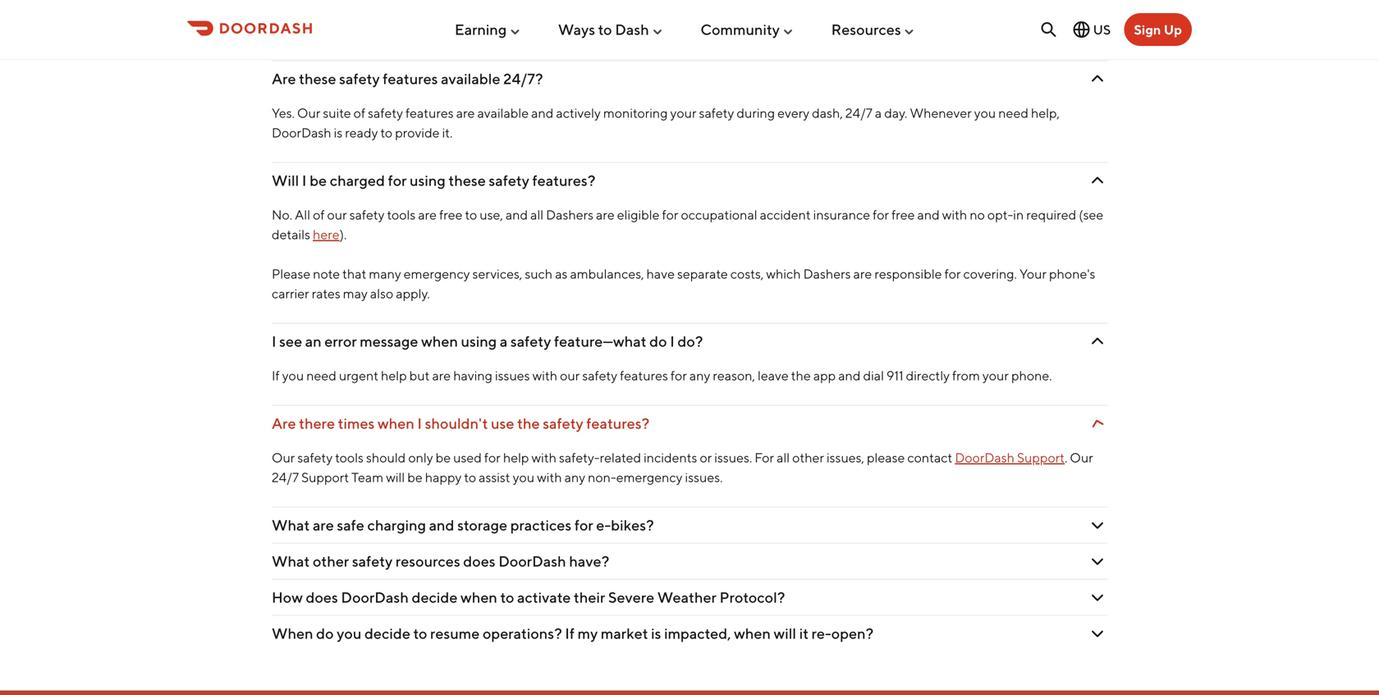 Task type: locate. For each thing, give the bounding box(es) containing it.
0 vertical spatial or
[[322, 23, 334, 39]]

i left do?
[[670, 333, 675, 350]]

1 horizontal spatial if
[[565, 625, 575, 643]]

our inside . our 24/7 support team will be happy to assist you with any non-emergency issues.
[[1070, 450, 1094, 466]]

the
[[396, 3, 416, 19], [626, 3, 645, 19], [754, 3, 774, 19], [884, 3, 904, 19], [1032, 3, 1052, 19], [354, 23, 374, 39], [792, 368, 811, 384], [517, 415, 540, 432]]

2 horizontal spatial all
[[777, 450, 790, 466]]

any down 'safety-'
[[565, 470, 586, 485]]

having
[[453, 368, 493, 384]]

. our 24/7 support team will be happy to assist you with any non-emergency issues.
[[272, 450, 1094, 485]]

all inside you can easily find all the available safety features by tapping the blue shield icon in the top right corner of the home screen (next to the button), or on the top right corner of your app.
[[381, 3, 394, 19]]

yes.
[[272, 105, 295, 121]]

assist
[[479, 470, 510, 485]]

chevron down image for features?
[[1088, 414, 1108, 434]]

are up yes.
[[272, 70, 296, 87]]

of inside yes. our suite of safety features are available and actively monitoring your safety during every dash, 24/7 a day. whenever you need help, doordash is ready to provide it.
[[354, 105, 366, 121]]

covering.
[[964, 266, 1017, 282]]

1 horizontal spatial using
[[461, 333, 497, 350]]

for left e-
[[575, 517, 594, 534]]

contact
[[908, 450, 953, 466]]

0 horizontal spatial right
[[399, 23, 426, 39]]

0 horizontal spatial will
[[386, 470, 405, 485]]

1 horizontal spatial 24/7
[[846, 105, 873, 121]]

our inside yes. our suite of safety features are available and actively monitoring your safety during every dash, 24/7 a day. whenever you need help, doordash is ready to provide it.
[[297, 105, 321, 121]]

1 horizontal spatial be
[[408, 470, 423, 485]]

1 what from the top
[[272, 517, 310, 534]]

do left do?
[[650, 333, 667, 350]]

emergency inside . our 24/7 support team will be happy to assist you with any non-emergency issues.
[[617, 470, 683, 485]]

1 horizontal spatial a
[[875, 105, 882, 121]]

0 vertical spatial features?
[[533, 172, 596, 189]]

1 vertical spatial decide
[[365, 625, 411, 643]]

1 vertical spatial features?
[[587, 415, 650, 432]]

1 horizontal spatial our
[[297, 105, 321, 121]]

0 vertical spatial is
[[334, 125, 343, 140]]

0 horizontal spatial corner
[[429, 23, 467, 39]]

1 horizontal spatial support
[[1018, 450, 1065, 466]]

1 horizontal spatial need
[[999, 105, 1029, 121]]

our up ).
[[327, 207, 347, 223]]

1 chevron down image from the top
[[1088, 171, 1108, 191]]

you inside . our 24/7 support team will be happy to assist you with any non-emergency issues.
[[513, 470, 535, 485]]

our
[[327, 207, 347, 223], [560, 368, 580, 384]]

separate
[[678, 266, 728, 282]]

0 vertical spatial in
[[741, 3, 752, 19]]

0 horizontal spatial your
[[484, 23, 510, 39]]

0 vertical spatial 24/7
[[846, 105, 873, 121]]

2 free from the left
[[892, 207, 915, 223]]

0 horizontal spatial tools
[[335, 450, 364, 466]]

need left the help,
[[999, 105, 1029, 121]]

team
[[352, 470, 384, 485]]

0 horizontal spatial does
[[306, 589, 338, 607]]

5 chevron down image from the top
[[1088, 624, 1108, 644]]

of up ready
[[354, 105, 366, 121]]

sign up button
[[1125, 13, 1192, 46]]

features?
[[533, 172, 596, 189], [587, 415, 650, 432]]

decide left resume
[[365, 625, 411, 643]]

2 what from the top
[[272, 553, 310, 570]]

help up assist on the bottom left
[[503, 450, 529, 466]]

emergency
[[404, 266, 470, 282], [617, 470, 683, 485]]

earning
[[455, 21, 507, 38]]

0 horizontal spatial all
[[381, 3, 394, 19]]

dash
[[615, 21, 649, 38]]

1 vertical spatial available
[[441, 70, 501, 87]]

0 horizontal spatial is
[[334, 125, 343, 140]]

other down safe
[[313, 553, 349, 570]]

are for are there times when i shouldn't use the safety features?
[[272, 415, 296, 432]]

0 vertical spatial need
[[999, 105, 1029, 121]]

0 horizontal spatial decide
[[365, 625, 411, 643]]

0 vertical spatial help
[[381, 368, 407, 384]]

phone's
[[1050, 266, 1096, 282]]

to inside yes. our suite of safety features are available and actively monitoring your safety during every dash, 24/7 a day. whenever you need help, doordash is ready to provide it.
[[381, 125, 393, 140]]

chevron down image
[[1088, 69, 1108, 89], [1088, 332, 1108, 352], [1088, 516, 1108, 535], [1088, 552, 1108, 572], [1088, 624, 1108, 644]]

please note that many emergency services, such as ambulances, have separate costs, which dashers are responsible for covering. your phone's carrier rates may also apply.
[[272, 266, 1096, 301]]

there
[[299, 415, 335, 432]]

or inside you can easily find all the available safety features by tapping the blue shield icon in the top right corner of the home screen (next to the button), or on the top right corner of your app.
[[322, 23, 334, 39]]

0 horizontal spatial or
[[322, 23, 334, 39]]

a up 'issues'
[[500, 333, 508, 350]]

features? up related on the left bottom
[[587, 415, 650, 432]]

your left the app.
[[484, 23, 510, 39]]

i
[[302, 172, 307, 189], [272, 333, 276, 350], [670, 333, 675, 350], [418, 415, 422, 432]]

help
[[381, 368, 407, 384], [503, 450, 529, 466]]

available inside you can easily find all the available safety features by tapping the blue shield icon in the top right corner of the home screen (next to the button), or on the top right corner of your app.
[[419, 3, 470, 19]]

that
[[343, 266, 367, 282]]

1 are from the top
[[272, 70, 296, 87]]

1 horizontal spatial all
[[531, 207, 544, 223]]

0 horizontal spatial free
[[439, 207, 463, 223]]

(next
[[985, 3, 1015, 19]]

decide for when
[[412, 589, 458, 607]]

1 vertical spatial need
[[307, 368, 337, 384]]

0 vertical spatial any
[[690, 368, 711, 384]]

0 horizontal spatial dashers
[[546, 207, 594, 223]]

their
[[574, 589, 605, 607]]

in inside you can easily find all the available safety features by tapping the blue shield icon in the top right corner of the home screen (next to the button), or on the top right corner of your app.
[[741, 3, 752, 19]]

24/7 inside yes. our suite of safety features are available and actively monitoring your safety during every dash, 24/7 a day. whenever you need help, doordash is ready to provide it.
[[846, 105, 873, 121]]

doordash down yes.
[[272, 125, 331, 140]]

top down find
[[376, 23, 396, 39]]

0 horizontal spatial a
[[500, 333, 508, 350]]

1 chevron down image from the top
[[1088, 69, 1108, 89]]

what
[[272, 517, 310, 534], [272, 553, 310, 570]]

1 horizontal spatial corner
[[829, 3, 867, 19]]

these up suite
[[299, 70, 336, 87]]

1 vertical spatial chevron down image
[[1088, 414, 1108, 434]]

free down will i be charged for using these safety features?
[[439, 207, 463, 223]]

chevron down image for market
[[1088, 624, 1108, 644]]

resources link
[[832, 14, 916, 45]]

all
[[381, 3, 394, 19], [531, 207, 544, 223], [777, 450, 790, 466]]

you
[[272, 3, 294, 19]]

are
[[456, 105, 475, 121], [418, 207, 437, 223], [596, 207, 615, 223], [854, 266, 872, 282], [432, 368, 451, 384], [313, 517, 334, 534]]

2 vertical spatial chevron down image
[[1088, 588, 1108, 608]]

help left the but
[[381, 368, 407, 384]]

using down provide
[[410, 172, 446, 189]]

safe
[[337, 517, 365, 534]]

storage
[[458, 517, 508, 534]]

e-
[[596, 517, 611, 534]]

for down do?
[[671, 368, 687, 384]]

charged
[[330, 172, 385, 189]]

using
[[410, 172, 446, 189], [461, 333, 497, 350]]

safety left during
[[699, 105, 735, 121]]

sign up
[[1134, 22, 1183, 37]]

0 vertical spatial dashers
[[546, 207, 594, 223]]

1 vertical spatial other
[[313, 553, 349, 570]]

1 horizontal spatial help
[[503, 450, 529, 466]]

available
[[419, 3, 470, 19], [441, 70, 501, 87], [478, 105, 529, 121]]

2 vertical spatial be
[[408, 470, 423, 485]]

corner up resources
[[829, 3, 867, 19]]

it.
[[442, 125, 453, 140]]

my
[[578, 625, 598, 643]]

you right assist on the bottom left
[[513, 470, 535, 485]]

1 vertical spatial all
[[531, 207, 544, 223]]

do?
[[678, 333, 703, 350]]

feature—what
[[554, 333, 647, 350]]

as
[[555, 266, 568, 282]]

1 vertical spatial will
[[774, 625, 797, 643]]

0 vertical spatial issues.
[[715, 450, 752, 466]]

using up having
[[461, 333, 497, 350]]

monitoring
[[603, 105, 668, 121]]

0 vertical spatial available
[[419, 3, 470, 19]]

1 vertical spatial what
[[272, 553, 310, 570]]

24/7 inside . our 24/7 support team will be happy to assist you with any non-emergency issues.
[[272, 470, 299, 485]]

for left covering.
[[945, 266, 961, 282]]

and left actively
[[531, 105, 554, 121]]

the up "dash"
[[626, 3, 645, 19]]

a inside yes. our suite of safety features are available and actively monitoring your safety during every dash, 24/7 a day. whenever you need help, doordash is ready to provide it.
[[875, 105, 882, 121]]

insurance
[[814, 207, 871, 223]]

tools up team
[[335, 450, 364, 466]]

decide
[[412, 589, 458, 607], [365, 625, 411, 643]]

0 horizontal spatial any
[[565, 470, 586, 485]]

0 vertical spatial will
[[386, 470, 405, 485]]

is inside yes. our suite of safety features are available and actively monitoring your safety during every dash, 24/7 a day. whenever you need help, doordash is ready to provide it.
[[334, 125, 343, 140]]

when down protocol?
[[734, 625, 771, 643]]

1 horizontal spatial free
[[892, 207, 915, 223]]

1 vertical spatial do
[[316, 625, 334, 643]]

issues. down incidents at the bottom of the page
[[685, 470, 723, 485]]

2 are from the top
[[272, 415, 296, 432]]

3 chevron down image from the top
[[1088, 516, 1108, 535]]

an
[[305, 333, 322, 350]]

the left app
[[792, 368, 811, 384]]

does
[[463, 553, 496, 570], [306, 589, 338, 607]]

your inside you can easily find all the available safety features by tapping the blue shield icon in the top right corner of the home screen (next to the button), or on the top right corner of your app.
[[484, 23, 510, 39]]

0 vertical spatial other
[[793, 450, 825, 466]]

need inside yes. our suite of safety features are available and actively monitoring your safety during every dash, 24/7 a day. whenever you need help, doordash is ready to provide it.
[[999, 105, 1029, 121]]

the left home
[[884, 3, 904, 19]]

i left see
[[272, 333, 276, 350]]

0 vertical spatial these
[[299, 70, 336, 87]]

0 vertical spatial emergency
[[404, 266, 470, 282]]

operations?
[[483, 625, 562, 643]]

dashers right which
[[804, 266, 851, 282]]

your inside yes. our suite of safety features are available and actively monitoring your safety during every dash, 24/7 a day. whenever you need help, doordash is ready to provide it.
[[671, 105, 697, 121]]

2 chevron down image from the top
[[1088, 414, 1108, 434]]

safety down "there"
[[298, 450, 333, 466]]

are for are these safety features available 24/7?
[[272, 70, 296, 87]]

your
[[484, 23, 510, 39], [671, 105, 697, 121], [983, 368, 1009, 384]]

1 vertical spatial support
[[301, 470, 349, 485]]

0 horizontal spatial these
[[299, 70, 336, 87]]

0 vertical spatial decide
[[412, 589, 458, 607]]

emergency down our safety tools should only be used for help with safety-related incidents or issues. for all other issues, please contact doordash support
[[617, 470, 683, 485]]

your
[[1020, 266, 1047, 282]]

available down 24/7?
[[478, 105, 529, 121]]

0 vertical spatial using
[[410, 172, 446, 189]]

app
[[814, 368, 836, 384]]

how
[[272, 589, 303, 607]]

resources
[[396, 553, 460, 570]]

you right whenever
[[975, 105, 996, 121]]

1 vertical spatial emergency
[[617, 470, 683, 485]]

activate
[[517, 589, 571, 607]]

what for what other safety resources does doordash have?
[[272, 553, 310, 570]]

what up how
[[272, 553, 310, 570]]

other left issues, on the bottom right of the page
[[793, 450, 825, 466]]

when up the but
[[421, 333, 458, 350]]

support
[[1018, 450, 1065, 466], [301, 470, 349, 485]]

1 vertical spatial be
[[436, 450, 451, 466]]

in up community
[[741, 3, 752, 19]]

1 horizontal spatial is
[[651, 625, 662, 643]]

0 horizontal spatial other
[[313, 553, 349, 570]]

with left "no"
[[943, 207, 968, 223]]

1 horizontal spatial top
[[776, 3, 796, 19]]

reason,
[[713, 368, 756, 384]]

decide down what other safety resources does doordash have?
[[412, 589, 458, 607]]

what left safe
[[272, 517, 310, 534]]

2 horizontal spatial your
[[983, 368, 1009, 384]]

top up community
[[776, 3, 796, 19]]

safety up use,
[[489, 172, 530, 189]]

if left my
[[565, 625, 575, 643]]

weather
[[658, 589, 717, 607]]

chevron down image
[[1088, 171, 1108, 191], [1088, 414, 1108, 434], [1088, 588, 1108, 608]]

1 vertical spatial right
[[399, 23, 426, 39]]

our for 24/7
[[1070, 450, 1094, 466]]

please
[[272, 266, 311, 282]]

for right insurance on the right top of page
[[873, 207, 889, 223]]

0 vertical spatial do
[[650, 333, 667, 350]]

1 vertical spatial these
[[449, 172, 486, 189]]

0 vertical spatial tools
[[387, 207, 416, 223]]

be down only on the bottom left
[[408, 470, 423, 485]]

are down will i be charged for using these safety features?
[[418, 207, 437, 223]]

your right monitoring
[[671, 105, 697, 121]]

right up are these safety features available 24/7?
[[399, 23, 426, 39]]

1 horizontal spatial in
[[1014, 207, 1024, 223]]

with
[[943, 207, 968, 223], [533, 368, 558, 384], [532, 450, 557, 466], [537, 470, 562, 485]]

home
[[906, 3, 940, 19]]

doordash
[[272, 125, 331, 140], [955, 450, 1015, 466], [499, 553, 566, 570], [341, 589, 409, 607]]

these
[[299, 70, 336, 87], [449, 172, 486, 189]]

does right how
[[306, 589, 338, 607]]

1 vertical spatial are
[[272, 415, 296, 432]]

to left use,
[[465, 207, 477, 223]]

ways to dash link
[[558, 14, 664, 45]]

2 chevron down image from the top
[[1088, 332, 1108, 352]]

1 vertical spatial corner
[[429, 23, 467, 39]]

have
[[647, 266, 675, 282]]

decide for to
[[365, 625, 411, 643]]

safety up suite
[[339, 70, 380, 87]]

free
[[439, 207, 463, 223], [892, 207, 915, 223]]

or
[[322, 23, 334, 39], [700, 450, 712, 466]]

1 vertical spatial any
[[565, 470, 586, 485]]

1 vertical spatial issues.
[[685, 470, 723, 485]]

all right use,
[[531, 207, 544, 223]]

or left 'on'
[[322, 23, 334, 39]]

do right 'when'
[[316, 625, 334, 643]]

1 vertical spatial dashers
[[804, 266, 851, 282]]

will left it
[[774, 625, 797, 643]]

dash,
[[812, 105, 843, 121]]

corner
[[829, 3, 867, 19], [429, 23, 467, 39]]

right left resources link on the top
[[799, 3, 826, 19]]

any left reason,
[[690, 368, 711, 384]]

actively
[[556, 105, 601, 121]]

0 vertical spatial are
[[272, 70, 296, 87]]

are left responsible
[[854, 266, 872, 282]]

dashers inside please note that many emergency services, such as ambulances, have separate costs, which dashers are responsible for covering. your phone's carrier rates may also apply.
[[804, 266, 851, 282]]

of right all
[[313, 207, 325, 223]]

use,
[[480, 207, 503, 223]]

to left activate
[[501, 589, 514, 607]]

all
[[295, 207, 310, 223]]

.
[[1065, 450, 1068, 466]]

safety inside you can easily find all the available safety features by tapping the blue shield icon in the top right corner of the home screen (next to the button), or on the top right corner of your app.
[[473, 3, 508, 19]]

free up responsible
[[892, 207, 915, 223]]

by
[[561, 3, 575, 19]]

the right use at the left of the page
[[517, 415, 540, 432]]

1 vertical spatial if
[[565, 625, 575, 643]]

0 horizontal spatial support
[[301, 470, 349, 485]]

required
[[1027, 207, 1077, 223]]

issues. left for
[[715, 450, 752, 466]]

3 chevron down image from the top
[[1088, 588, 1108, 608]]

to down tapping
[[598, 21, 612, 38]]

with down 'safety-'
[[537, 470, 562, 485]]

in left the required
[[1014, 207, 1024, 223]]

features inside yes. our suite of safety features are available and actively monitoring your safety during every dash, 24/7 a day. whenever you need help, doordash is ready to provide it.
[[406, 105, 454, 121]]

2 vertical spatial available
[[478, 105, 529, 121]]

ready
[[345, 125, 378, 140]]

with left 'safety-'
[[532, 450, 557, 466]]

0 vertical spatial chevron down image
[[1088, 171, 1108, 191]]

0 horizontal spatial in
[[741, 3, 752, 19]]

dashers up as
[[546, 207, 594, 223]]

be up happy
[[436, 450, 451, 466]]

re-
[[812, 625, 832, 643]]

and left dial at bottom right
[[839, 368, 861, 384]]

1 horizontal spatial our
[[560, 368, 580, 384]]

need down an
[[307, 368, 337, 384]]

2 horizontal spatial our
[[1070, 450, 1094, 466]]

1 horizontal spatial will
[[774, 625, 797, 643]]

shield
[[676, 3, 711, 19]]

0 vertical spatial all
[[381, 3, 394, 19]]

all right find
[[381, 3, 394, 19]]

what are safe charging and storage practices for e-bikes?
[[272, 517, 654, 534]]

your right from
[[983, 368, 1009, 384]]

our for suite
[[297, 105, 321, 121]]

(see details
[[272, 207, 1104, 242]]

with inside . our 24/7 support team will be happy to assist you with any non-emergency issues.
[[537, 470, 562, 485]]



Task type: describe. For each thing, give the bounding box(es) containing it.
charging
[[367, 517, 426, 534]]

can
[[297, 3, 318, 19]]

features inside you can easily find all the available safety features by tapping the blue shield icon in the top right corner of the home screen (next to the button), or on the top right corner of your app.
[[510, 3, 558, 19]]

0 vertical spatial corner
[[829, 3, 867, 19]]

1 vertical spatial our
[[560, 368, 580, 384]]

i up only on the bottom left
[[418, 415, 422, 432]]

0 horizontal spatial need
[[307, 368, 337, 384]]

to left resume
[[414, 625, 427, 643]]

during
[[737, 105, 775, 121]]

of left the app.
[[470, 23, 481, 39]]

phone.
[[1012, 368, 1053, 384]]

of up resources
[[870, 3, 882, 19]]

(see
[[1079, 207, 1104, 223]]

no
[[970, 207, 985, 223]]

i see an error message when using a safety feature—what do i do?
[[272, 333, 703, 350]]

and up what other safety resources does doordash have?
[[429, 517, 455, 534]]

chevron down image for feature—what
[[1088, 332, 1108, 352]]

non-
[[588, 470, 617, 485]]

24/7?
[[504, 70, 543, 87]]

are these safety features available 24/7?
[[272, 70, 543, 87]]

used
[[453, 450, 482, 466]]

you inside yes. our suite of safety features are available and actively monitoring your safety during every dash, 24/7 a day. whenever you need help, doordash is ready to provide it.
[[975, 105, 996, 121]]

our safety tools should only be used for help with safety-related incidents or issues. for all other issues, please contact doordash support
[[272, 450, 1065, 466]]

no.
[[272, 207, 292, 223]]

1 vertical spatial tools
[[335, 450, 364, 466]]

safety down charged
[[350, 207, 385, 223]]

are inside please note that many emergency services, such as ambulances, have separate costs, which dashers are responsible for covering. your phone's carrier rates may also apply.
[[854, 266, 872, 282]]

you right 'when'
[[337, 625, 362, 643]]

accident
[[760, 207, 811, 223]]

doordash down resources
[[341, 589, 409, 607]]

and inside yes. our suite of safety features are available and actively monitoring your safety during every dash, 24/7 a day. whenever you need help, doordash is ready to provide it.
[[531, 105, 554, 121]]

yes. our suite of safety features are available and actively monitoring your safety during every dash, 24/7 a day. whenever you need help, doordash is ready to provide it.
[[272, 105, 1060, 140]]

safety up ready
[[368, 105, 403, 121]]

0 horizontal spatial using
[[410, 172, 446, 189]]

suite
[[323, 105, 351, 121]]

open?
[[832, 625, 874, 643]]

for right eligible at the left top
[[662, 207, 679, 223]]

app.
[[513, 23, 538, 39]]

the up community
[[754, 3, 774, 19]]

emergency inside please note that many emergency services, such as ambulances, have separate costs, which dashers are responsible for covering. your phone's carrier rates may also apply.
[[404, 266, 470, 282]]

you down see
[[282, 368, 304, 384]]

for
[[755, 450, 775, 466]]

for inside please note that many emergency services, such as ambulances, have separate costs, which dashers are responsible for covering. your phone's carrier rates may also apply.
[[945, 266, 961, 282]]

times
[[338, 415, 375, 432]]

here link
[[313, 227, 340, 242]]

day.
[[885, 105, 908, 121]]

you can easily find all the available safety features by tapping the blue shield icon in the top right corner of the home screen (next to the button), or on the top right corner of your app.
[[272, 3, 1054, 39]]

0 horizontal spatial if
[[272, 368, 280, 384]]

should
[[366, 450, 406, 466]]

are left safe
[[313, 517, 334, 534]]

issues
[[495, 368, 530, 384]]

dial
[[864, 368, 884, 384]]

safety up 'issues'
[[511, 333, 551, 350]]

see
[[279, 333, 302, 350]]

i right "will"
[[302, 172, 307, 189]]

2 vertical spatial all
[[777, 450, 790, 466]]

0 vertical spatial does
[[463, 553, 496, 570]]

1 horizontal spatial other
[[793, 450, 825, 466]]

safety down safe
[[352, 553, 393, 570]]

services,
[[473, 266, 523, 282]]

1 horizontal spatial any
[[690, 368, 711, 384]]

4 chevron down image from the top
[[1088, 552, 1108, 572]]

earning link
[[455, 14, 522, 45]]

safety-
[[559, 450, 600, 466]]

globe line image
[[1072, 20, 1092, 39]]

the right find
[[396, 3, 416, 19]]

be inside . our 24/7 support team will be happy to assist you with any non-emergency issues.
[[408, 470, 423, 485]]

1 horizontal spatial do
[[650, 333, 667, 350]]

community
[[701, 21, 780, 38]]

no. all of our safety tools are free to use, and all dashers are eligible for occupational accident insurance for free and with no opt-in required
[[272, 207, 1079, 223]]

opt-
[[988, 207, 1014, 223]]

are left eligible at the left top
[[596, 207, 615, 223]]

for right charged
[[388, 172, 407, 189]]

and left "no"
[[918, 207, 940, 223]]

available inside yes. our suite of safety features are available and actively monitoring your safety during every dash, 24/7 a day. whenever you need help, doordash is ready to provide it.
[[478, 105, 529, 121]]

to inside you can easily find all the available safety features by tapping the blue shield icon in the top right corner of the home screen (next to the button), or on the top right corner of your app.
[[1017, 3, 1029, 19]]

message
[[360, 333, 418, 350]]

note
[[313, 266, 340, 282]]

may
[[343, 286, 368, 301]]

911
[[887, 368, 904, 384]]

doordash inside yes. our suite of safety features are available and actively monitoring your safety during every dash, 24/7 a day. whenever you need help, doordash is ready to provide it.
[[272, 125, 331, 140]]

to inside . our 24/7 support team will be happy to assist you with any non-emergency issues.
[[464, 470, 476, 485]]

0 horizontal spatial top
[[376, 23, 396, 39]]

are right the but
[[432, 368, 451, 384]]

and right use,
[[506, 207, 528, 223]]

incidents
[[644, 450, 698, 466]]

happy
[[425, 470, 462, 485]]

but
[[410, 368, 430, 384]]

1 horizontal spatial tools
[[387, 207, 416, 223]]

help,
[[1031, 105, 1060, 121]]

0 horizontal spatial our
[[327, 207, 347, 223]]

ways
[[558, 21, 595, 38]]

1 vertical spatial using
[[461, 333, 497, 350]]

apply.
[[396, 286, 430, 301]]

0 horizontal spatial our
[[272, 450, 295, 466]]

use
[[491, 415, 514, 432]]

also
[[370, 286, 394, 301]]

chevron down image for bikes?
[[1088, 516, 1108, 535]]

ambulances,
[[570, 266, 644, 282]]

doordash up 'how does doordash decide when to activate their severe weather protocol?'
[[499, 553, 566, 570]]

blue
[[648, 3, 674, 19]]

1 vertical spatial is
[[651, 625, 662, 643]]

when up should
[[378, 415, 415, 432]]

issues. inside . our 24/7 support team will be happy to assist you with any non-emergency issues.
[[685, 470, 723, 485]]

1 vertical spatial help
[[503, 450, 529, 466]]

).
[[340, 227, 347, 242]]

practices
[[511, 517, 572, 534]]

for up assist on the bottom left
[[484, 450, 501, 466]]

any inside . our 24/7 support team will be happy to assist you with any non-emergency issues.
[[565, 470, 586, 485]]

chevron down image for weather
[[1088, 588, 1108, 608]]

will inside . our 24/7 support team will be happy to assist you with any non-emergency issues.
[[386, 470, 405, 485]]

0 vertical spatial support
[[1018, 450, 1065, 466]]

carrier
[[272, 286, 309, 301]]

safety up 'safety-'
[[543, 415, 584, 432]]

support inside . our 24/7 support team will be happy to assist you with any non-emergency issues.
[[301, 470, 349, 485]]

will i be charged for using these safety features?
[[272, 172, 596, 189]]

doordash right "contact"
[[955, 450, 1015, 466]]

what for what are safe charging and storage practices for e-bikes?
[[272, 517, 310, 534]]

find
[[356, 3, 378, 19]]

the down find
[[354, 23, 374, 39]]

safety down feature—what
[[583, 368, 618, 384]]

1 free from the left
[[439, 207, 463, 223]]

what other safety resources does doordash have?
[[272, 553, 610, 570]]

0 horizontal spatial help
[[381, 368, 407, 384]]

related
[[600, 450, 641, 466]]

sign
[[1134, 22, 1162, 37]]

leave
[[758, 368, 789, 384]]

details
[[272, 227, 310, 242]]

community link
[[701, 14, 795, 45]]

when do you decide to resume operations? if my market is impacted, when will it re-open?
[[272, 625, 874, 643]]

up
[[1164, 22, 1183, 37]]

1 vertical spatial a
[[500, 333, 508, 350]]

impacted,
[[664, 625, 731, 643]]

are inside yes. our suite of safety features are available and actively monitoring your safety during every dash, 24/7 a day. whenever you need help, doordash is ready to provide it.
[[456, 105, 475, 121]]

1 vertical spatial in
[[1014, 207, 1024, 223]]

the right (next
[[1032, 3, 1052, 19]]

bikes?
[[611, 517, 654, 534]]

when up resume
[[461, 589, 498, 607]]

icon
[[714, 3, 739, 19]]

with right 'issues'
[[533, 368, 558, 384]]

here
[[313, 227, 340, 242]]

provide
[[395, 125, 440, 140]]

issues,
[[827, 450, 865, 466]]

from
[[953, 368, 980, 384]]

1 horizontal spatial or
[[700, 450, 712, 466]]

0 horizontal spatial be
[[310, 172, 327, 189]]

1 horizontal spatial right
[[799, 3, 826, 19]]

easily
[[321, 3, 353, 19]]

0 vertical spatial top
[[776, 3, 796, 19]]

have?
[[569, 553, 610, 570]]

ways to dash
[[558, 21, 649, 38]]

such
[[525, 266, 553, 282]]

only
[[408, 450, 433, 466]]



Task type: vqa. For each thing, say whether or not it's contained in the screenshot.
the Sign Up to Dash
no



